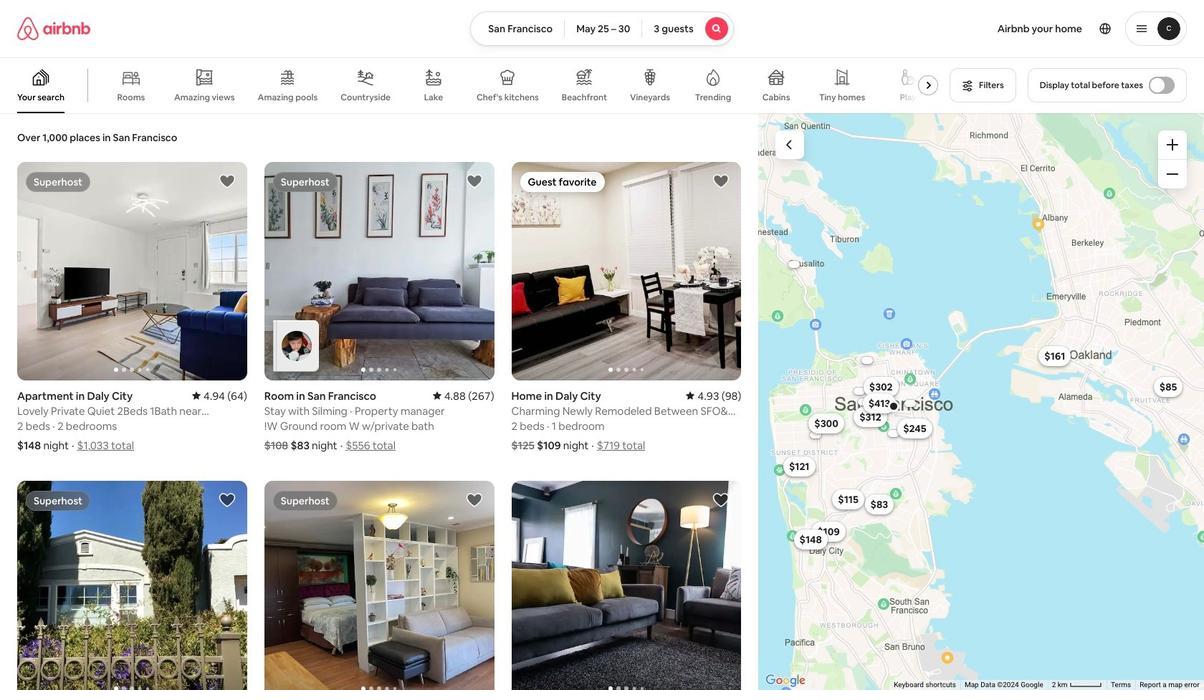 Task type: vqa. For each thing, say whether or not it's contained in the screenshot.
ADD TO WISHLIST: ROOM IN SAN FRANCISCO icon
yes



Task type: locate. For each thing, give the bounding box(es) containing it.
zoom out image
[[1167, 168, 1178, 180]]

add to wishlist: home in oakland image
[[713, 491, 730, 509]]

group
[[0, 57, 944, 113], [17, 162, 247, 380], [264, 162, 494, 380], [511, 162, 741, 380], [17, 481, 247, 690], [264, 481, 494, 690], [511, 481, 741, 690]]

profile element
[[751, 0, 1187, 57]]

None search field
[[470, 11, 734, 46]]

google image
[[762, 672, 809, 690]]

zoom in image
[[1167, 139, 1178, 151]]



Task type: describe. For each thing, give the bounding box(es) containing it.
add to wishlist: apartment in daly city image
[[218, 173, 236, 190]]

the location you searched image
[[888, 400, 900, 412]]

add to wishlist: home in oakland image
[[218, 491, 236, 509]]

add to wishlist: room in san francisco image
[[466, 173, 483, 190]]

google map
showing 24 stays. region
[[759, 113, 1204, 690]]

add to wishlist: guest suite in san francisco image
[[466, 491, 483, 509]]

add to wishlist: home in daly city image
[[713, 173, 730, 190]]



